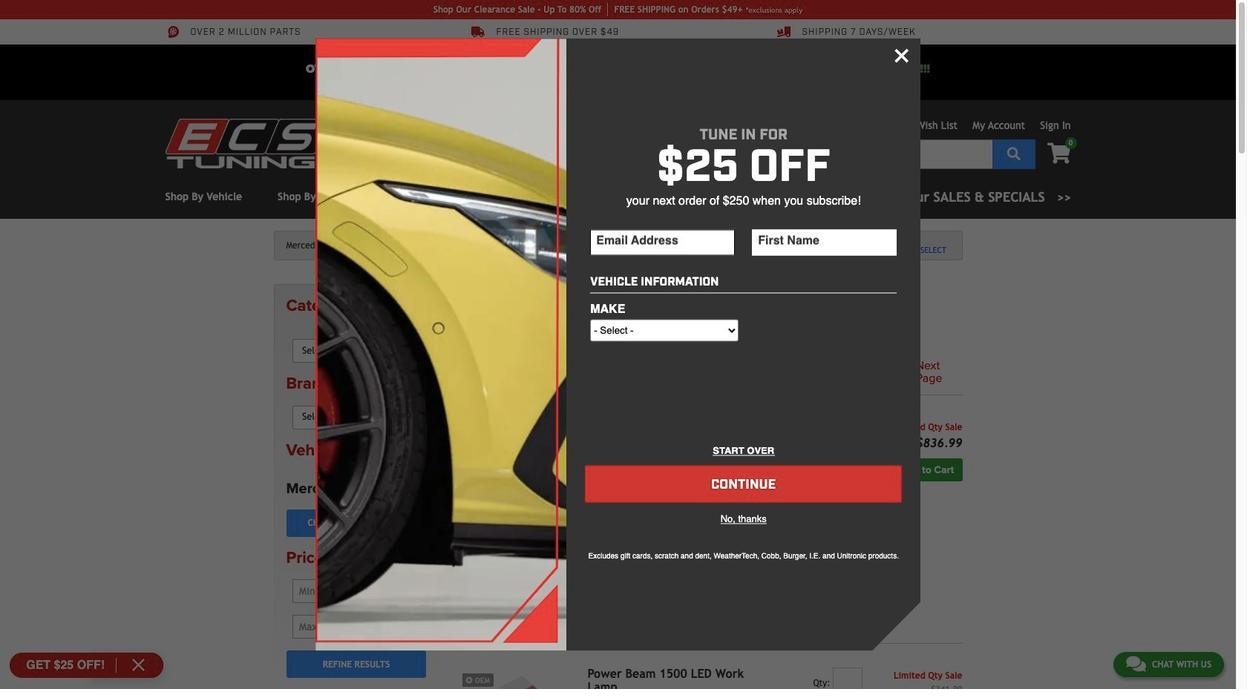 Task type: vqa. For each thing, say whether or not it's contained in the screenshot.
everything
no



Task type: describe. For each thing, give the bounding box(es) containing it.
thumbnail image image
[[463, 668, 576, 690]]

Min Price number field
[[293, 580, 415, 604]]

comments image
[[428, 120, 440, 131]]

phone image
[[340, 120, 351, 131]]

Max Price number field
[[293, 616, 415, 640]]



Task type: locate. For each thing, give the bounding box(es) containing it.
Search text field
[[340, 140, 993, 169]]

add to wish list image
[[879, 467, 887, 474]]

ecs tuning 'spin to win' contest logo image
[[530, 50, 707, 88]]

ecs tuning image
[[316, 23, 567, 652], [165, 119, 329, 169]]

es#4013679 - 5175217-box1sd1 - quickjack 5,000 lb. cap. quickjack / extended / 110v 60hz - box 1 - *scratch and dent* - if you're looking for an extra quickjack lift for your quickjack system, look no further! - scratch & dent - audi bmw volkswagen mercedes benz mini porsche image
[[463, 419, 576, 504]]

dialog
[[0, 0, 1236, 690]]

question circle image
[[854, 469, 863, 477]]

None number field
[[833, 419, 863, 449], [833, 668, 863, 690], [833, 419, 863, 449], [833, 668, 863, 690]]

None email field
[[591, 230, 735, 256]]

None text field
[[752, 230, 897, 256]]

search image
[[1008, 147, 1021, 160]]



